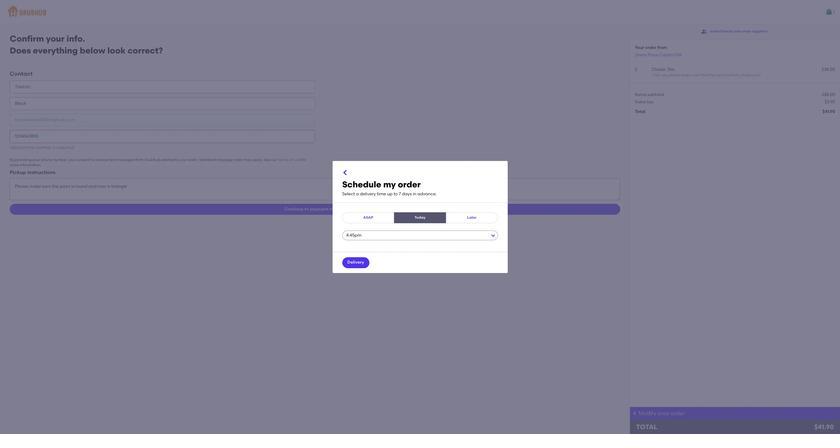 Task type: vqa. For each thing, say whether or not it's contained in the screenshot.
Does
yes



Task type: locate. For each thing, give the bounding box(es) containing it.
from left grubhub
[[135, 158, 144, 162]]

information.
[[20, 163, 41, 167]]

receive
[[95, 158, 108, 162]]

my
[[384, 180, 396, 190]]

sales tax
[[635, 99, 654, 105]]

0 vertical spatial $38.00
[[822, 67, 836, 72]]

invite friends and order together button
[[702, 26, 768, 37]]

0 vertical spatial phone
[[21, 145, 34, 150]]

your up everything
[[46, 33, 65, 44]]

order
[[742, 29, 752, 34], [646, 45, 657, 50], [398, 180, 421, 190], [671, 411, 685, 417]]

classic
[[652, 67, 667, 72]]

you down classic stix
[[662, 73, 669, 77]]

1 horizontal spatial you
[[662, 73, 669, 77]]

for
[[301, 158, 306, 162]]

Pickup instructions text field
[[10, 179, 621, 201]]

0 vertical spatial 2
[[834, 9, 836, 14]]

your inside confirm your info. does everything below look correct?
[[46, 33, 65, 44]]

asap
[[364, 216, 374, 220]]

2
[[834, 9, 836, 14], [635, 67, 638, 72]]

$38.00 for $38.00
[[822, 92, 836, 97]]

$38.00 inside $38.00 " can you please make sure that the ranch is there, thank you! "
[[822, 67, 836, 72]]

from inside your order from zeeks pizza capitol hill
[[658, 45, 668, 50]]

delivery
[[360, 192, 376, 197]]

your right "modify"
[[658, 411, 670, 417]]

0 vertical spatial you
[[662, 73, 669, 77]]

1 vertical spatial $41.90
[[815, 424, 835, 432]]

our
[[271, 158, 277, 162]]

your left order.
[[179, 158, 187, 162]]

1 vertical spatial is
[[52, 145, 55, 150]]

to inside schedule my order select a delivery time up to 7 days in advance.
[[394, 192, 398, 197]]

order right and
[[742, 29, 752, 34]]

can
[[654, 73, 661, 77]]

order inside button
[[742, 29, 752, 34]]

subtotal
[[648, 92, 665, 97]]

for more information.
[[10, 158, 306, 167]]

schedule
[[342, 180, 382, 190]]

order up pizza
[[646, 45, 657, 50]]

phone right "valid"
[[21, 145, 34, 150]]

is right number
[[52, 145, 55, 150]]

you
[[662, 73, 669, 77], [69, 158, 75, 162]]

your
[[46, 33, 65, 44], [32, 158, 40, 162], [179, 158, 187, 162], [658, 411, 670, 417]]

from
[[658, 45, 668, 50], [135, 158, 144, 162]]

1 vertical spatial $38.00
[[822, 92, 836, 97]]

continue
[[284, 207, 304, 212]]

does
[[10, 45, 31, 56]]

$38.00 " can you please make sure that the ranch is there, thank you! "
[[652, 67, 836, 77]]

there,
[[731, 73, 741, 77]]

valid phone number is required alert
[[10, 145, 74, 150]]

contact
[[10, 70, 33, 77]]

invite friends and order together
[[710, 29, 768, 34]]

delivery
[[348, 260, 364, 265]]

total down sales
[[635, 109, 646, 114]]

items
[[635, 92, 647, 97]]

your up information.
[[32, 158, 40, 162]]

consent
[[76, 158, 90, 162]]

0 horizontal spatial "
[[652, 73, 654, 77]]

1 horizontal spatial is
[[727, 73, 730, 77]]

1 vertical spatial you
[[69, 158, 75, 162]]

main navigation navigation
[[0, 0, 841, 24]]

2 $38.00 from the top
[[822, 92, 836, 97]]

to
[[91, 158, 95, 162], [175, 158, 179, 162], [394, 192, 398, 197], [305, 207, 309, 212]]

1 vertical spatial phone
[[41, 158, 52, 162]]

0 horizontal spatial phone
[[21, 145, 34, 150]]

correct?
[[128, 45, 163, 56]]

order.
[[188, 158, 198, 162]]

order up days
[[398, 180, 421, 190]]

1 horizontal spatial "
[[760, 73, 762, 77]]

svg image
[[342, 169, 349, 177]]

to left payment
[[305, 207, 309, 212]]

more
[[10, 163, 19, 167]]

days
[[402, 192, 412, 197]]

sales
[[635, 99, 646, 105]]

ranch
[[716, 73, 727, 77]]

0 horizontal spatial 2
[[635, 67, 638, 72]]

1 $38.00 from the top
[[822, 67, 836, 72]]

order inside schedule my order select a delivery time up to 7 days in advance.
[[398, 180, 421, 190]]

text
[[109, 158, 116, 162]]

time
[[377, 192, 386, 197]]

you inside $38.00 " can you please make sure that the ranch is there, thank you! "
[[662, 73, 669, 77]]

1 horizontal spatial 2
[[834, 9, 836, 14]]

hill
[[676, 52, 682, 57]]

friends
[[721, 29, 733, 34]]

" right thank
[[760, 73, 762, 77]]

later button
[[446, 213, 498, 224]]

total
[[635, 109, 646, 114], [637, 424, 658, 432]]

is left there,
[[727, 73, 730, 77]]

0 horizontal spatial is
[[52, 145, 55, 150]]

pickup
[[10, 170, 26, 175]]

thank
[[742, 73, 752, 77]]

total down "modify"
[[637, 424, 658, 432]]

0 vertical spatial is
[[727, 73, 730, 77]]

1 vertical spatial from
[[135, 158, 144, 162]]

to left receive
[[91, 158, 95, 162]]

delivery button
[[342, 258, 370, 269]]

Phone telephone field
[[10, 130, 315, 143]]

you left the consent
[[69, 158, 75, 162]]

zeeks pizza capitol hill link
[[635, 52, 682, 57]]

advance.
[[418, 192, 437, 197]]

schedule my order select a delivery time up to 7 days in advance.
[[342, 180, 437, 197]]

0 vertical spatial from
[[658, 45, 668, 50]]

pickup instructions
[[10, 170, 55, 175]]

1 horizontal spatial from
[[658, 45, 668, 50]]

that
[[701, 73, 709, 77]]

phone down number
[[41, 158, 52, 162]]

" down classic
[[652, 73, 654, 77]]

1 vertical spatial 2
[[635, 67, 638, 72]]

a
[[356, 192, 359, 197]]

by
[[10, 158, 14, 162]]

to left 7
[[394, 192, 398, 197]]

from up zeeks pizza capitol hill link
[[658, 45, 668, 50]]

make
[[682, 73, 692, 77]]

zeeks
[[635, 52, 647, 57]]

$38.00
[[822, 67, 836, 72], [822, 92, 836, 97]]

phone
[[21, 145, 34, 150], [41, 158, 52, 162]]



Task type: describe. For each thing, give the bounding box(es) containing it.
please
[[669, 73, 681, 77]]

messages
[[117, 158, 135, 162]]

2 " from the left
[[760, 73, 762, 77]]

today button
[[394, 213, 446, 224]]

sure
[[693, 73, 700, 77]]

rates
[[234, 158, 243, 162]]

2 button
[[826, 6, 836, 17]]

message
[[217, 158, 233, 162]]

0 horizontal spatial from
[[135, 158, 144, 162]]

valid
[[10, 145, 20, 150]]

continue to payment method
[[284, 207, 346, 212]]

Last name text field
[[10, 97, 315, 110]]

required
[[56, 145, 74, 150]]

and
[[734, 29, 741, 34]]

below
[[80, 45, 105, 56]]

payment
[[310, 207, 329, 212]]

confirm your info. does everything below look correct?
[[10, 33, 163, 56]]

related
[[161, 158, 174, 162]]

valid phone number is required
[[10, 145, 74, 150]]

up
[[387, 192, 393, 197]]

to right related on the left top of page
[[175, 158, 179, 162]]

modify
[[639, 411, 657, 417]]

people icon image
[[702, 29, 708, 35]]

asap button
[[342, 213, 395, 224]]

is inside $38.00 " can you please make sure that the ranch is there, thank you! "
[[727, 73, 730, 77]]

modify your order
[[639, 411, 685, 417]]

standard
[[199, 158, 216, 162]]

may
[[244, 158, 251, 162]]

0 vertical spatial $41.90
[[823, 109, 836, 114]]

confirm
[[10, 33, 44, 44]]

items subtotal
[[635, 92, 665, 97]]

instructions
[[27, 170, 55, 175]]

2 inside button
[[834, 9, 836, 14]]

continue to payment method button
[[10, 204, 621, 215]]

select
[[342, 192, 355, 197]]

of
[[289, 158, 293, 162]]

1 horizontal spatial phone
[[41, 158, 52, 162]]

the
[[710, 73, 715, 77]]

see
[[264, 158, 270, 162]]

capitol
[[660, 52, 675, 57]]

number,
[[53, 158, 68, 162]]

terms
[[278, 158, 289, 162]]

you!
[[753, 73, 760, 77]]

today
[[415, 216, 426, 220]]

your
[[635, 45, 645, 50]]

tax
[[647, 99, 654, 105]]

everything
[[33, 45, 78, 56]]

terms of use link
[[278, 158, 300, 162]]

stix
[[668, 67, 675, 72]]

7
[[399, 192, 401, 197]]

look
[[107, 45, 126, 56]]

by providing your phone number, you consent to receive text messages from grubhub related to your order. standard message rates may apply. see our terms of use
[[10, 158, 300, 162]]

1 " from the left
[[652, 73, 654, 77]]

method
[[330, 207, 346, 212]]

order right "modify"
[[671, 411, 685, 417]]

grubhub
[[145, 158, 160, 162]]

to inside continue to payment method button
[[305, 207, 309, 212]]

order inside your order from zeeks pizza capitol hill
[[646, 45, 657, 50]]

in
[[413, 192, 417, 197]]

$3.90
[[825, 99, 836, 105]]

later
[[467, 216, 477, 220]]

1 vertical spatial total
[[637, 424, 658, 432]]

use
[[294, 158, 300, 162]]

providing
[[15, 158, 32, 162]]

invite
[[710, 29, 720, 34]]

classic stix
[[652, 67, 675, 72]]

together
[[753, 29, 768, 34]]

0 vertical spatial total
[[635, 109, 646, 114]]

0 horizontal spatial you
[[69, 158, 75, 162]]

apply.
[[252, 158, 263, 162]]

info.
[[67, 33, 85, 44]]

number
[[35, 145, 51, 150]]

$38.00 for $38.00 " can you please make sure that the ranch is there, thank you! "
[[822, 67, 836, 72]]

First name text field
[[10, 81, 315, 94]]

pizza
[[648, 52, 659, 57]]



